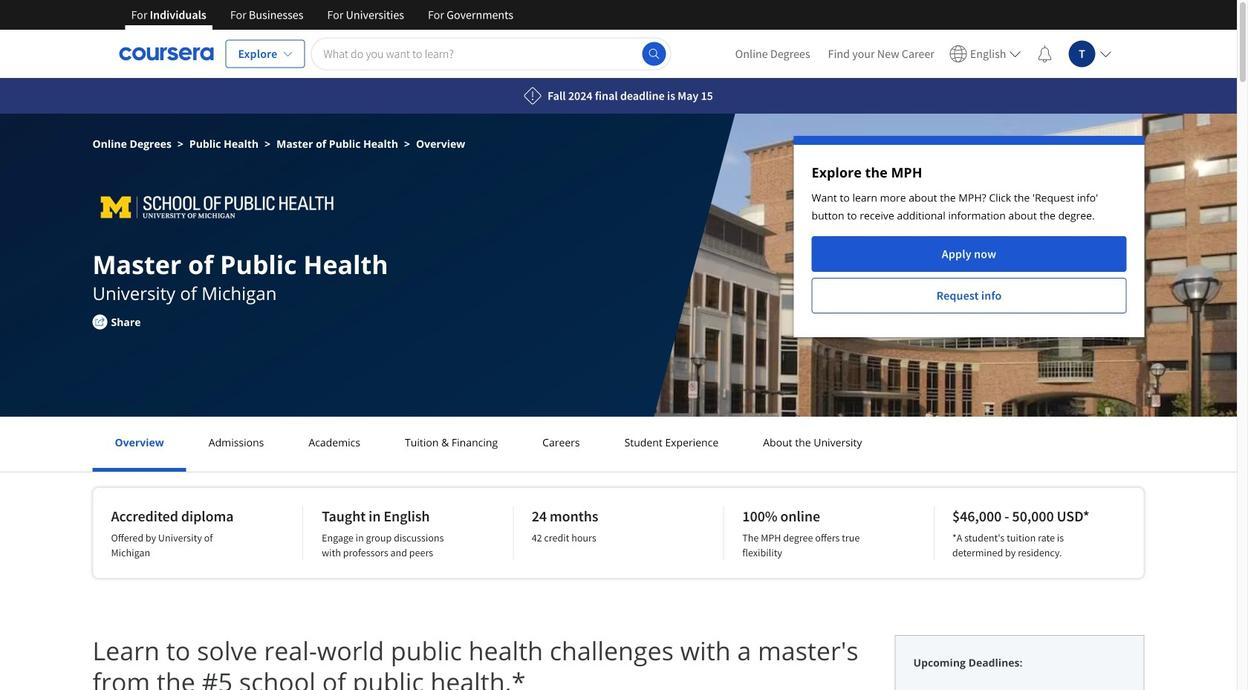 Task type: describe. For each thing, give the bounding box(es) containing it.
coursera image
[[119, 42, 214, 66]]

What do you want to learn? text field
[[311, 38, 671, 70]]

university of michigan image
[[93, 190, 342, 225]]



Task type: locate. For each thing, give the bounding box(es) containing it.
None search field
[[311, 38, 671, 70]]

banner navigation
[[119, 0, 526, 41]]



Task type: vqa. For each thing, say whether or not it's contained in the screenshot.
What do you want to learn? text field
yes



